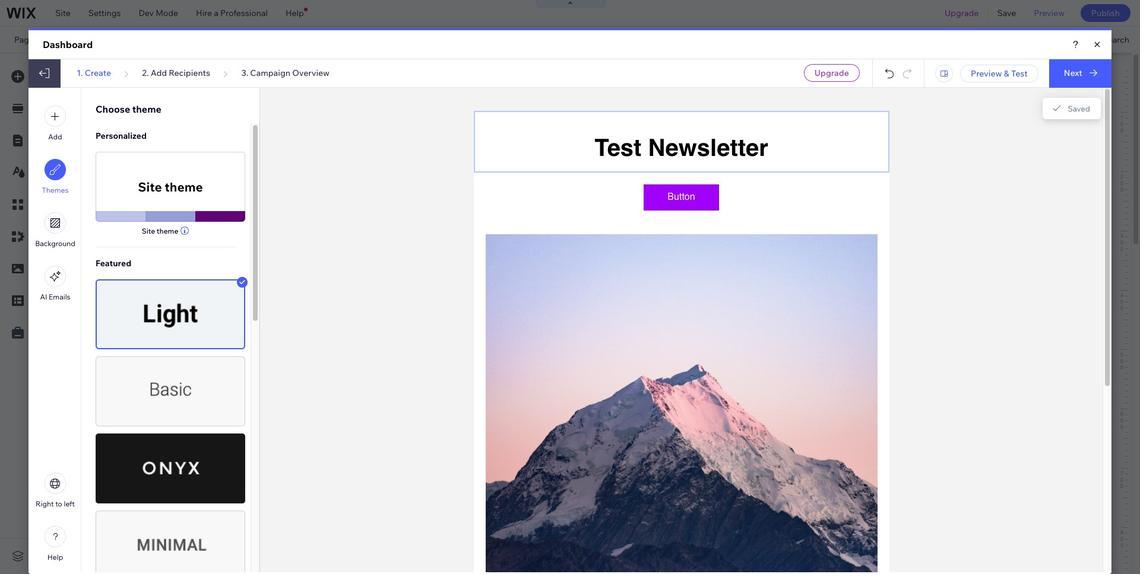 Task type: locate. For each thing, give the bounding box(es) containing it.
dev mode
[[139, 8, 178, 18]]

help
[[286, 8, 304, 18]]

tools button
[[1021, 27, 1077, 53]]

your
[[428, 34, 445, 45]]

search button
[[1078, 27, 1140, 53]]

settings
[[88, 8, 121, 18]]

save button
[[988, 0, 1025, 26]]

mode
[[156, 8, 178, 18]]

publish
[[1092, 8, 1120, 18]]

search
[[45, 34, 79, 45]]

professional
[[220, 8, 268, 18]]

upgrade
[[945, 8, 979, 18]]

search results
[[45, 34, 118, 45]]

publish button
[[1081, 4, 1131, 22]]

a
[[214, 8, 218, 18]]

100%
[[991, 34, 1012, 45]]

domain
[[447, 34, 477, 45]]

dev
[[139, 8, 154, 18]]

hire
[[196, 8, 212, 18]]

100% button
[[972, 27, 1020, 53]]



Task type: vqa. For each thing, say whether or not it's contained in the screenshot.
"EMBED CODE"
no



Task type: describe. For each thing, give the bounding box(es) containing it.
site
[[55, 8, 71, 18]]

https://jamespeterson1902.wixsite.com/my-site connect your domain
[[204, 34, 477, 45]]

tools
[[1046, 34, 1066, 45]]

connect
[[393, 34, 426, 45]]

search
[[1102, 34, 1130, 45]]

preview button
[[1025, 0, 1074, 26]]

?
[[1035, 83, 1039, 91]]

results
[[81, 34, 118, 45]]

site
[[373, 34, 387, 45]]

hire a professional
[[196, 8, 268, 18]]

save
[[997, 8, 1016, 18]]

preview
[[1034, 8, 1065, 18]]

https://jamespeterson1902.wixsite.com/my-
[[204, 34, 373, 45]]

? button
[[1035, 83, 1039, 91]]



